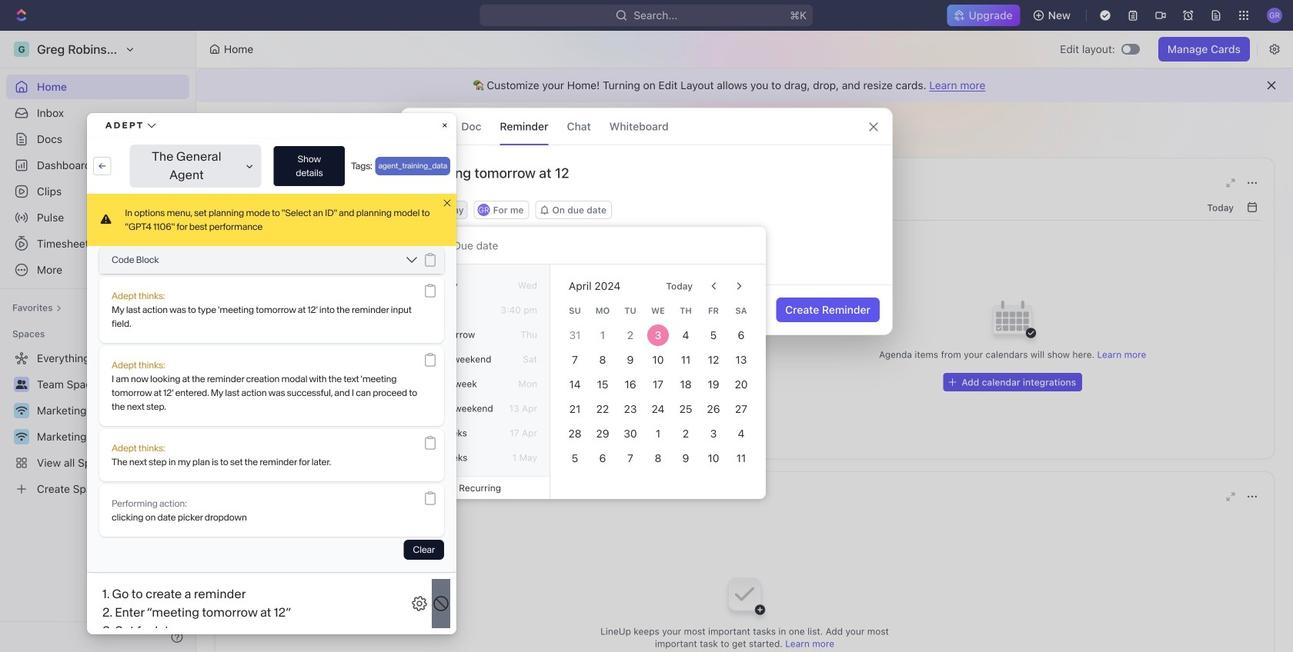 Task type: locate. For each thing, give the bounding box(es) containing it.
tree inside sidebar navigation
[[6, 346, 189, 502]]

tree
[[6, 346, 189, 502]]

Reminder na﻿me or type '/' for commands text field
[[401, 164, 892, 201]]

Due date text field
[[454, 239, 575, 252]]

sidebar navigation
[[0, 31, 196, 653]]

dialog
[[400, 108, 893, 336]]

alert
[[196, 69, 1294, 102]]



Task type: vqa. For each thing, say whether or not it's contained in the screenshot.
wifi image
no



